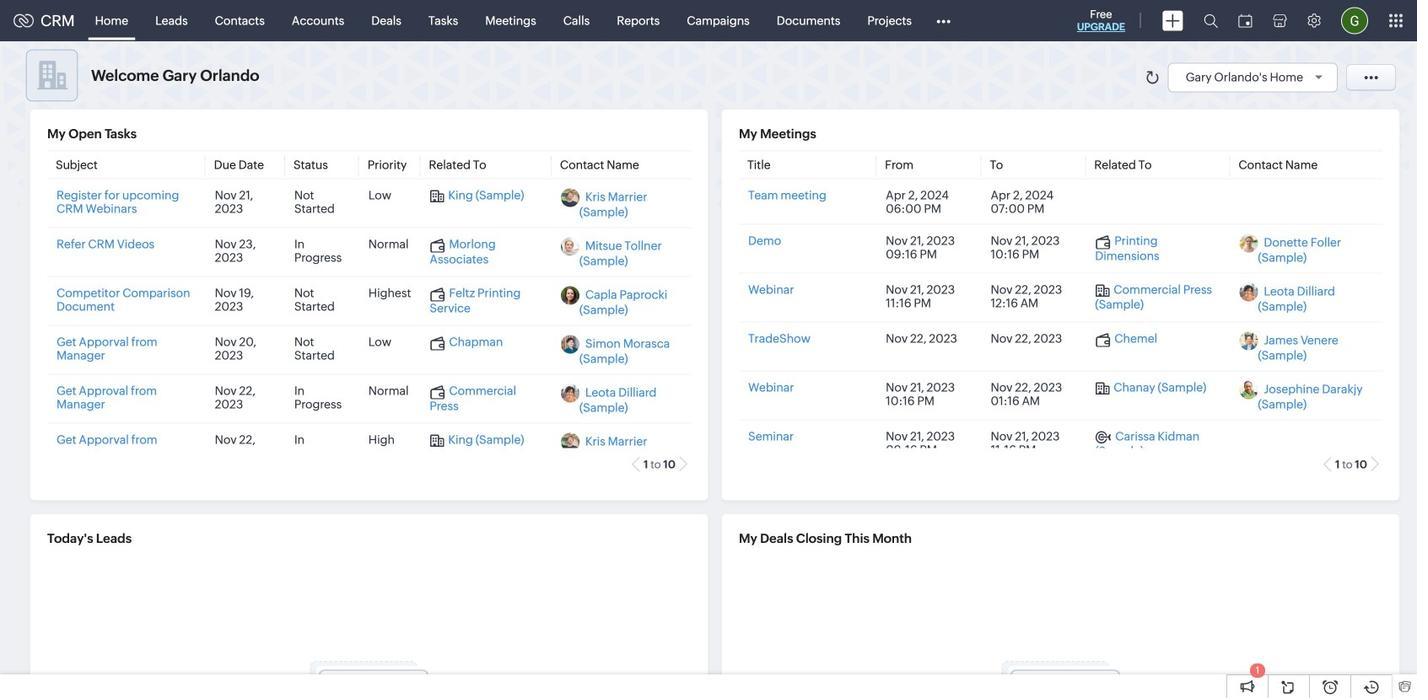 Task type: describe. For each thing, give the bounding box(es) containing it.
search image
[[1204, 13, 1218, 28]]

search element
[[1194, 0, 1228, 41]]

Other Modules field
[[926, 7, 962, 34]]

create menu element
[[1152, 0, 1194, 41]]

profile element
[[1331, 0, 1379, 41]]



Task type: vqa. For each thing, say whether or not it's contained in the screenshot.
your
no



Task type: locate. For each thing, give the bounding box(es) containing it.
profile image
[[1341, 7, 1368, 34]]

logo image
[[13, 14, 34, 27]]

create menu image
[[1163, 11, 1184, 31]]

calendar image
[[1239, 14, 1253, 27]]



